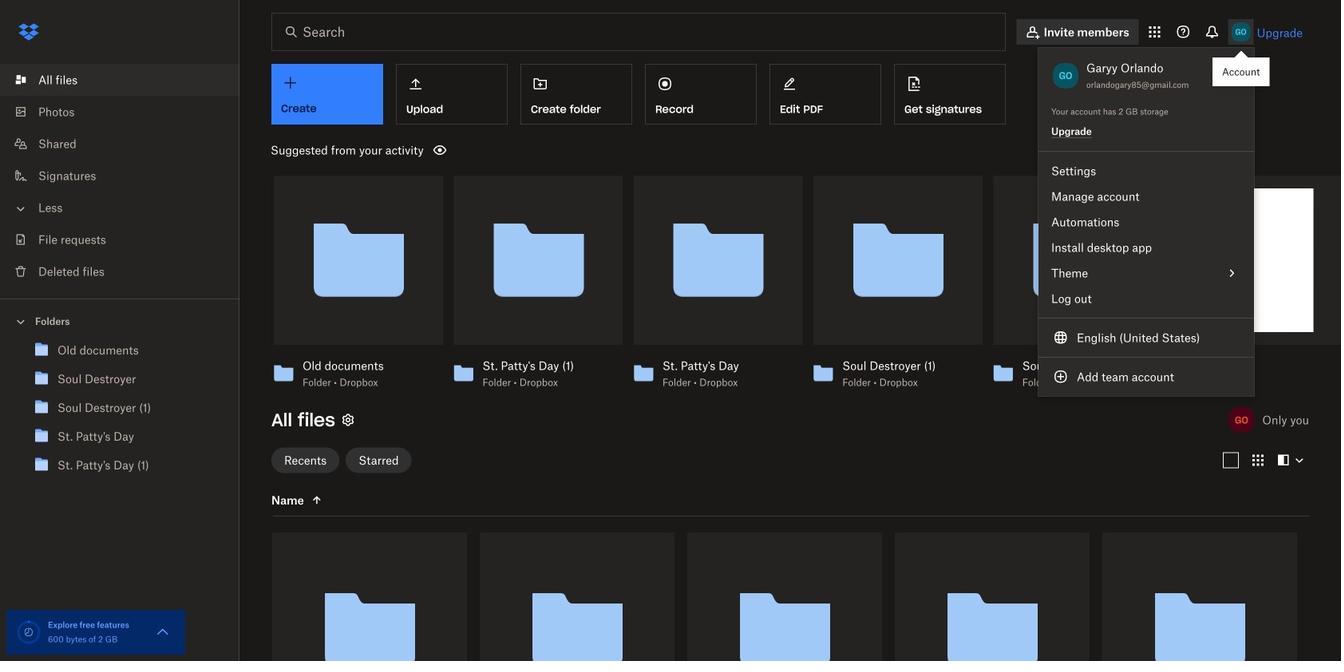 Task type: locate. For each thing, give the bounding box(es) containing it.
1 vertical spatial menu item
[[1039, 325, 1255, 351]]

list
[[0, 54, 240, 299]]

menu item
[[1039, 260, 1255, 286], [1039, 325, 1255, 351]]

less image
[[13, 201, 29, 217]]

folder, st. patty's day (1) row
[[1103, 533, 1298, 661]]

choose a language: image
[[1052, 328, 1071, 347]]

account menu image
[[1229, 19, 1254, 45]]

0 vertical spatial menu item
[[1039, 260, 1255, 286]]

menu
[[1039, 48, 1255, 396]]

2 menu item from the top
[[1039, 325, 1255, 351]]

folder, soul destroyer row
[[480, 533, 675, 661]]

group
[[0, 333, 240, 492]]

list item
[[0, 64, 240, 96]]



Task type: describe. For each thing, give the bounding box(es) containing it.
1 menu item from the top
[[1039, 260, 1255, 286]]

folder, soul destroyer (1) row
[[688, 533, 882, 661]]

dropbox image
[[13, 16, 45, 48]]

folder, old documents row
[[272, 533, 467, 661]]

folder, st. patty's day row
[[895, 533, 1090, 661]]



Task type: vqa. For each thing, say whether or not it's contained in the screenshot.
the Description ( optional ) at the left of page
no



